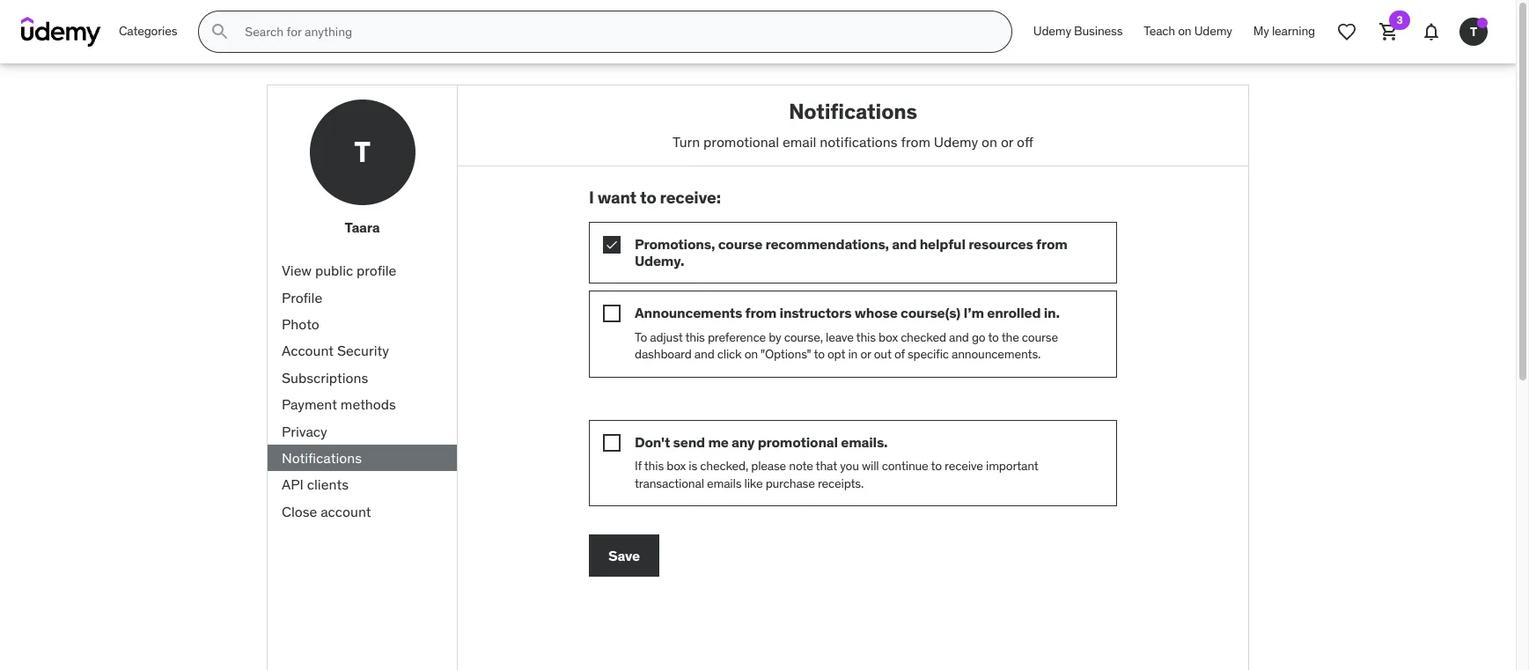 Task type: vqa. For each thing, say whether or not it's contained in the screenshot.
'Account'
yes



Task type: describe. For each thing, give the bounding box(es) containing it.
promotional inside don't send me any promotional emails. if this box is checked, please note that you will continue to receive important transactional emails like purchase receipts.
[[758, 433, 838, 451]]

save button
[[589, 535, 660, 577]]

my learning link
[[1243, 11, 1326, 53]]

want
[[598, 187, 637, 208]]

note
[[789, 458, 813, 474]]

account
[[321, 503, 371, 520]]

box inside "announcements from instructors whose course(s) i'm enrolled in. to adjust this preference by course, leave this box checked and go to the  course dashboard and click on "options" to opt in or out of specific announcements."
[[879, 329, 898, 345]]

course inside "announcements from instructors whose course(s) i'm enrolled in. to adjust this preference by course, leave this box checked and go to the  course dashboard and click on "options" to opt in or out of specific announcements."
[[1022, 329, 1058, 345]]

emails.
[[841, 433, 888, 451]]

payment
[[282, 395, 337, 413]]

checked,
[[700, 458, 748, 474]]

1 horizontal spatial udemy
[[1034, 23, 1072, 39]]

important
[[986, 458, 1039, 474]]

recommendations,
[[766, 235, 889, 253]]

on inside "announcements from instructors whose course(s) i'm enrolled in. to adjust this preference by course, leave this box checked and go to the  course dashboard and click on "options" to opt in or out of specific announcements."
[[745, 346, 758, 362]]

payment methods
[[282, 395, 396, 413]]

transactional
[[635, 475, 704, 491]]

please
[[751, 458, 786, 474]]

this inside don't send me any promotional emails. if this box is checked, please note that you will continue to receive important transactional emails like purchase receipts.
[[644, 458, 664, 474]]

off
[[1017, 133, 1034, 150]]

me
[[708, 433, 729, 451]]

small image for don't send me any promotional emails.
[[603, 434, 621, 451]]

to inside don't send me any promotional emails. if this box is checked, please note that you will continue to receive important transactional emails like purchase receipts.
[[931, 458, 942, 474]]

to left opt
[[814, 346, 825, 362]]

adjust
[[650, 329, 683, 345]]

api clients
[[282, 476, 349, 493]]

or inside notifications turn promotional email notifications from udemy on or off
[[1001, 133, 1014, 150]]

you have alerts image
[[1478, 18, 1488, 28]]

submit search image
[[210, 21, 231, 42]]

enrolled
[[987, 304, 1041, 322]]

on inside notifications turn promotional email notifications from udemy on or off
[[982, 133, 998, 150]]

receive
[[945, 458, 983, 474]]

course inside promotions, course recommendations, and helpful resources from udemy.
[[718, 235, 763, 253]]

3 link
[[1368, 11, 1411, 53]]

to right want
[[640, 187, 656, 208]]

you
[[840, 458, 859, 474]]

business
[[1074, 23, 1123, 39]]

"options"
[[761, 346, 811, 362]]

promotions,
[[635, 235, 715, 253]]

send
[[673, 433, 705, 451]]

close account link
[[268, 498, 457, 525]]

purchase
[[766, 475, 815, 491]]

account security
[[282, 342, 389, 360]]

course,
[[784, 329, 823, 345]]

subscriptions link
[[268, 364, 457, 391]]

categories
[[119, 23, 177, 39]]

security
[[337, 342, 389, 360]]

notifications turn promotional email notifications from udemy on or off
[[673, 98, 1034, 150]]

shopping cart with 3 items image
[[1379, 21, 1400, 42]]

that
[[816, 458, 837, 474]]

view
[[282, 262, 312, 279]]

close account
[[282, 503, 371, 520]]

teach
[[1144, 23, 1176, 39]]

photo
[[282, 315, 319, 333]]

notifications
[[820, 133, 898, 150]]

whose
[[855, 304, 898, 322]]

the
[[1002, 329, 1019, 345]]

clients
[[307, 476, 349, 493]]

udemy business link
[[1023, 11, 1134, 53]]

small image for announcements from instructors whose course(s) i'm enrolled in.
[[603, 305, 621, 323]]

2 horizontal spatial this
[[856, 329, 876, 345]]

continue
[[882, 458, 929, 474]]

of
[[895, 346, 905, 362]]

view public profile link
[[268, 257, 457, 284]]

opt
[[828, 346, 846, 362]]

notifications link
[[268, 445, 457, 471]]

subscriptions
[[282, 369, 368, 386]]

emails
[[707, 475, 742, 491]]

my learning
[[1254, 23, 1316, 39]]

privacy
[[282, 422, 327, 440]]

don't
[[635, 433, 670, 451]]

announcements from instructors whose course(s) i'm enrolled in. to adjust this preference by course, leave this box checked and go to the  course dashboard and click on "options" to opt in or out of specific announcements.
[[635, 304, 1060, 362]]

will
[[862, 458, 879, 474]]

box inside don't send me any promotional emails. if this box is checked, please note that you will continue to receive important transactional emails like purchase receipts.
[[667, 458, 686, 474]]

promotional inside notifications turn promotional email notifications from udemy on or off
[[704, 133, 779, 150]]

profile
[[282, 288, 322, 306]]

checked
[[901, 329, 946, 345]]

close
[[282, 503, 317, 520]]

by
[[769, 329, 781, 345]]

methods
[[341, 395, 396, 413]]

view public profile
[[282, 262, 397, 279]]

notifications for notifications
[[282, 449, 362, 467]]

save
[[608, 546, 640, 564]]

i want to receive:
[[589, 187, 721, 208]]

api clients link
[[268, 471, 457, 498]]

out
[[874, 346, 892, 362]]

instructors
[[780, 304, 852, 322]]

profile link
[[268, 284, 457, 311]]

in.
[[1044, 304, 1060, 322]]

t link
[[1453, 11, 1495, 53]]

Search for anything text field
[[242, 17, 990, 47]]



Task type: locate. For each thing, give the bounding box(es) containing it.
leave
[[826, 329, 854, 345]]

from up by
[[745, 304, 777, 322]]

box up out
[[879, 329, 898, 345]]

teach on udemy
[[1144, 23, 1233, 39]]

udemy left my
[[1195, 23, 1233, 39]]

from inside "announcements from instructors whose course(s) i'm enrolled in. to adjust this preference by course, leave this box checked and go to the  course dashboard and click on "options" to opt in or out of specific announcements."
[[745, 304, 777, 322]]

learning
[[1272, 23, 1316, 39]]

on left off
[[982, 133, 998, 150]]

0 horizontal spatial course
[[718, 235, 763, 253]]

1 horizontal spatial box
[[879, 329, 898, 345]]

taara
[[345, 218, 380, 236]]

2 vertical spatial on
[[745, 346, 758, 362]]

specific
[[908, 346, 949, 362]]

0 horizontal spatial udemy
[[934, 133, 978, 150]]

dashboard
[[635, 346, 692, 362]]

1 vertical spatial box
[[667, 458, 686, 474]]

if
[[635, 458, 642, 474]]

email
[[783, 133, 817, 150]]

privacy link
[[268, 418, 457, 445]]

my
[[1254, 23, 1269, 39]]

udemy.
[[635, 252, 684, 270]]

and left the helpful
[[892, 235, 917, 253]]

from right notifications
[[901, 133, 931, 150]]

udemy left off
[[934, 133, 978, 150]]

1 vertical spatial or
[[861, 346, 871, 362]]

payment methods link
[[268, 391, 457, 418]]

0 horizontal spatial notifications
[[282, 449, 362, 467]]

udemy inside notifications turn promotional email notifications from udemy on or off
[[934, 133, 978, 150]]

helpful
[[920, 235, 966, 253]]

go
[[972, 329, 986, 345]]

and left go
[[949, 329, 969, 345]]

or left off
[[1001, 133, 1014, 150]]

0 horizontal spatial box
[[667, 458, 686, 474]]

3
[[1397, 13, 1403, 26]]

to
[[640, 187, 656, 208], [988, 329, 999, 345], [814, 346, 825, 362], [931, 458, 942, 474]]

resources
[[969, 235, 1033, 253]]

udemy left business
[[1034, 23, 1072, 39]]

account security link
[[268, 338, 457, 364]]

from inside notifications turn promotional email notifications from udemy on or off
[[901, 133, 931, 150]]

small image down want
[[603, 236, 621, 254]]

announcements
[[635, 304, 743, 322]]

promotions, course recommendations, and helpful resources from udemy.
[[635, 235, 1068, 270]]

categories button
[[108, 11, 188, 53]]

1 vertical spatial notifications
[[282, 449, 362, 467]]

0 horizontal spatial t
[[354, 134, 371, 170]]

notifications for notifications turn promotional email notifications from udemy on or off
[[789, 98, 917, 125]]

1 vertical spatial on
[[982, 133, 998, 150]]

0 vertical spatial promotional
[[704, 133, 779, 150]]

1 horizontal spatial from
[[901, 133, 931, 150]]

udemy business
[[1034, 23, 1123, 39]]

in
[[848, 346, 858, 362]]

preference
[[708, 329, 766, 345]]

this
[[685, 329, 705, 345], [856, 329, 876, 345], [644, 458, 664, 474]]

t
[[1470, 23, 1478, 39], [354, 134, 371, 170]]

1 horizontal spatial and
[[892, 235, 917, 253]]

0 vertical spatial course
[[718, 235, 763, 253]]

promotional up note
[[758, 433, 838, 451]]

like
[[744, 475, 763, 491]]

or inside "announcements from instructors whose course(s) i'm enrolled in. to adjust this preference by course, leave this box checked and go to the  course dashboard and click on "options" to opt in or out of specific announcements."
[[861, 346, 871, 362]]

small image
[[603, 236, 621, 254], [603, 305, 621, 323], [603, 434, 621, 451]]

notifications up clients on the left of the page
[[282, 449, 362, 467]]

from right resources
[[1036, 235, 1068, 253]]

2 horizontal spatial on
[[1178, 23, 1192, 39]]

1 vertical spatial t
[[354, 134, 371, 170]]

this up in
[[856, 329, 876, 345]]

on right click
[[745, 346, 758, 362]]

t right notifications icon at the right top
[[1470, 23, 1478, 39]]

notifications inside notifications turn promotional email notifications from udemy on or off
[[789, 98, 917, 125]]

public
[[315, 262, 353, 279]]

or right in
[[861, 346, 871, 362]]

1 horizontal spatial on
[[982, 133, 998, 150]]

small image left don't
[[603, 434, 621, 451]]

0 vertical spatial notifications
[[789, 98, 917, 125]]

0 horizontal spatial this
[[644, 458, 664, 474]]

1 horizontal spatial or
[[1001, 133, 1014, 150]]

from
[[901, 133, 931, 150], [1036, 235, 1068, 253], [745, 304, 777, 322]]

small image left announcements
[[603, 305, 621, 323]]

and inside promotions, course recommendations, and helpful resources from udemy.
[[892, 235, 917, 253]]

from inside promotions, course recommendations, and helpful resources from udemy.
[[1036, 235, 1068, 253]]

course right promotions,
[[718, 235, 763, 253]]

1 horizontal spatial this
[[685, 329, 705, 345]]

small image for promotions, course recommendations, and helpful resources from udemy.
[[603, 236, 621, 254]]

1 small image from the top
[[603, 236, 621, 254]]

wishlist image
[[1337, 21, 1358, 42]]

notifications
[[789, 98, 917, 125], [282, 449, 362, 467]]

promotional
[[704, 133, 779, 150], [758, 433, 838, 451]]

2 horizontal spatial from
[[1036, 235, 1068, 253]]

course down in.
[[1022, 329, 1058, 345]]

account
[[282, 342, 334, 360]]

and left click
[[695, 346, 715, 362]]

0 vertical spatial t
[[1470, 23, 1478, 39]]

any
[[732, 433, 755, 451]]

api
[[282, 476, 304, 493]]

box
[[879, 329, 898, 345], [667, 458, 686, 474]]

0 vertical spatial and
[[892, 235, 917, 253]]

2 vertical spatial small image
[[603, 434, 621, 451]]

t up taara
[[354, 134, 371, 170]]

announcements.
[[952, 346, 1041, 362]]

i
[[589, 187, 594, 208]]

2 vertical spatial from
[[745, 304, 777, 322]]

turn
[[673, 133, 700, 150]]

2 horizontal spatial udemy
[[1195, 23, 1233, 39]]

notifications up notifications
[[789, 98, 917, 125]]

0 horizontal spatial or
[[861, 346, 871, 362]]

1 vertical spatial small image
[[603, 305, 621, 323]]

0 horizontal spatial from
[[745, 304, 777, 322]]

this down announcements
[[685, 329, 705, 345]]

notifications image
[[1421, 21, 1442, 42]]

2 horizontal spatial and
[[949, 329, 969, 345]]

1 horizontal spatial course
[[1022, 329, 1058, 345]]

1 horizontal spatial notifications
[[789, 98, 917, 125]]

receipts.
[[818, 475, 864, 491]]

0 vertical spatial small image
[[603, 236, 621, 254]]

1 vertical spatial promotional
[[758, 433, 838, 451]]

on right teach
[[1178, 23, 1192, 39]]

3 small image from the top
[[603, 434, 621, 451]]

to
[[635, 329, 647, 345]]

receive:
[[660, 187, 721, 208]]

course(s)
[[901, 304, 961, 322]]

0 vertical spatial from
[[901, 133, 931, 150]]

1 vertical spatial course
[[1022, 329, 1058, 345]]

2 vertical spatial and
[[695, 346, 715, 362]]

box left "is"
[[667, 458, 686, 474]]

this right if
[[644, 458, 664, 474]]

is
[[689, 458, 697, 474]]

0 vertical spatial box
[[879, 329, 898, 345]]

2 small image from the top
[[603, 305, 621, 323]]

0 horizontal spatial on
[[745, 346, 758, 362]]

course
[[718, 235, 763, 253], [1022, 329, 1058, 345]]

0 vertical spatial on
[[1178, 23, 1192, 39]]

don't send me any promotional emails. if this box is checked, please note that you will continue to receive important transactional emails like purchase receipts.
[[635, 433, 1039, 491]]

i'm
[[964, 304, 984, 322]]

click
[[717, 346, 742, 362]]

0 vertical spatial or
[[1001, 133, 1014, 150]]

teach on udemy link
[[1134, 11, 1243, 53]]

profile
[[357, 262, 397, 279]]

1 horizontal spatial t
[[1470, 23, 1478, 39]]

udemy image
[[21, 17, 101, 47]]

0 horizontal spatial and
[[695, 346, 715, 362]]

1 vertical spatial from
[[1036, 235, 1068, 253]]

1 vertical spatial and
[[949, 329, 969, 345]]

to left receive
[[931, 458, 942, 474]]

promotional right turn
[[704, 133, 779, 150]]

to right go
[[988, 329, 999, 345]]



